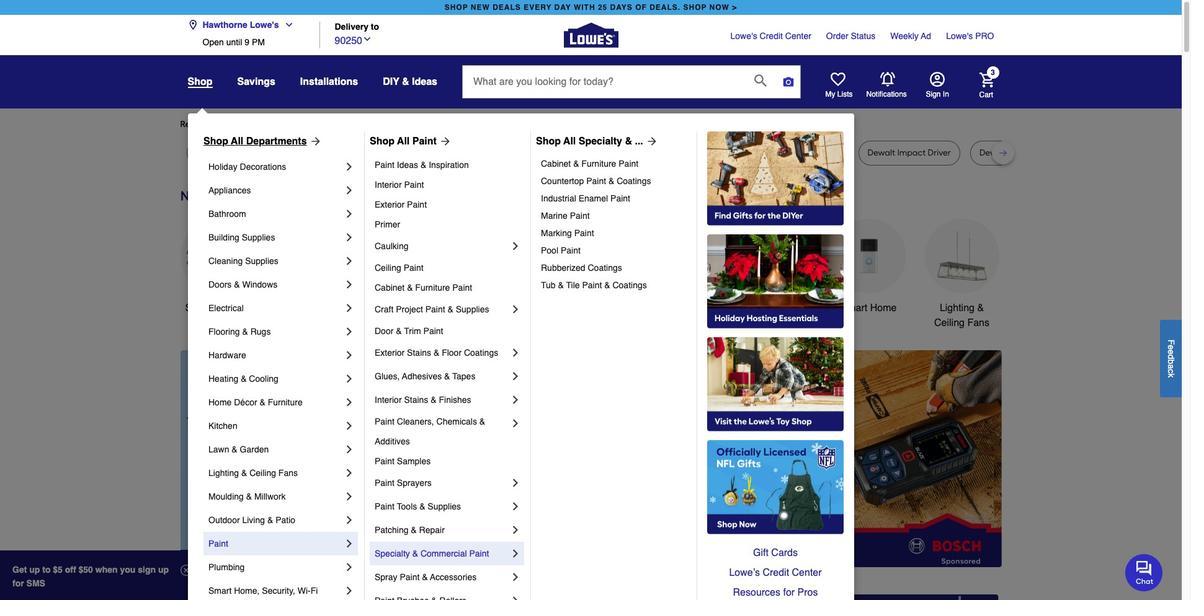Task type: locate. For each thing, give the bounding box(es) containing it.
interior for interior paint
[[375, 180, 402, 190]]

0 horizontal spatial shop
[[445, 3, 468, 12]]

2 dewalt from the left
[[252, 148, 280, 158]]

ideas right diy
[[412, 76, 438, 88]]

craft project paint & supplies link
[[375, 298, 510, 322]]

0 vertical spatial outdoor
[[648, 303, 683, 314]]

decorations down christmas
[[470, 318, 523, 329]]

paint down the interior paint
[[407, 200, 427, 210]]

stains up cleaners,
[[404, 395, 429, 405]]

3 shop from the left
[[536, 136, 561, 147]]

0 horizontal spatial you
[[293, 119, 308, 130]]

2 vertical spatial furniture
[[268, 398, 303, 408]]

exterior for exterior paint
[[375, 200, 405, 210]]

cabinet & furniture paint up craft project paint & supplies
[[375, 283, 472, 293]]

outdoor inside "link"
[[209, 516, 240, 526]]

1 vertical spatial decorations
[[470, 318, 523, 329]]

cabinet & furniture paint link up craft project paint & supplies
[[375, 278, 522, 298]]

0 horizontal spatial smart
[[209, 587, 232, 596]]

1 horizontal spatial decorations
[[470, 318, 523, 329]]

new
[[471, 3, 490, 12]]

0 horizontal spatial furniture
[[268, 398, 303, 408]]

0 vertical spatial decorations
[[240, 162, 286, 172]]

supplies up "windows" on the top of page
[[245, 256, 279, 266]]

0 horizontal spatial set
[[453, 148, 466, 158]]

specialty up drill bit set
[[579, 136, 623, 147]]

every
[[524, 3, 552, 12]]

1 horizontal spatial smart
[[841, 303, 868, 314]]

location image
[[188, 20, 198, 30]]

lighting
[[940, 303, 975, 314], [209, 469, 239, 479]]

furniture down drill bit set
[[582, 159, 617, 169]]

0 horizontal spatial lighting & ceiling fans
[[209, 469, 298, 479]]

0 vertical spatial lighting & ceiling fans
[[935, 303, 990, 329]]

1 vertical spatial home
[[209, 398, 232, 408]]

1 shop from the left
[[204, 136, 228, 147]]

2 horizontal spatial driver
[[928, 148, 951, 158]]

decorations
[[240, 162, 286, 172], [470, 318, 523, 329]]

furniture down 'heating & cooling' 'link'
[[268, 398, 303, 408]]

1 vertical spatial cabinet
[[375, 283, 405, 293]]

1 driver from the left
[[525, 148, 548, 158]]

smart for smart home
[[841, 303, 868, 314]]

project
[[396, 305, 423, 315]]

tools inside outdoor tools & equipment
[[686, 303, 709, 314]]

1 vertical spatial stains
[[404, 395, 429, 405]]

2 you from the left
[[404, 119, 418, 130]]

interior down glues,
[[375, 395, 402, 405]]

suggestions
[[340, 119, 389, 130]]

arrow right image down more
[[307, 135, 322, 148]]

supplies
[[242, 233, 275, 243], [245, 256, 279, 266], [456, 305, 489, 315], [428, 502, 461, 512]]

0 vertical spatial cabinet & furniture paint
[[541, 159, 639, 169]]

chevron right image for specialty & commercial paint
[[510, 548, 522, 560]]

paint sprayers
[[375, 479, 432, 488]]

0 vertical spatial cabinet
[[541, 159, 571, 169]]

cabinet up countertop
[[541, 159, 571, 169]]

0 horizontal spatial outdoor
[[209, 516, 240, 526]]

tools inside paint tools & supplies link
[[397, 502, 417, 512]]

0 vertical spatial furniture
[[582, 159, 617, 169]]

sign
[[138, 565, 156, 575]]

to up chevron down image
[[371, 22, 379, 32]]

exterior down door
[[375, 348, 405, 358]]

shop left now
[[684, 3, 707, 12]]

0 vertical spatial shop
[[188, 76, 213, 88]]

3 impact from the left
[[898, 148, 926, 158]]

1 you from the left
[[293, 119, 308, 130]]

additives
[[375, 437, 410, 447]]

with
[[574, 3, 596, 12]]

lowe's home improvement account image
[[930, 72, 945, 87]]

shop up impact driver bit
[[536, 136, 561, 147]]

0 vertical spatial cabinet & furniture paint link
[[541, 155, 688, 173]]

appliances link
[[209, 179, 343, 202]]

shop down more suggestions for you link
[[370, 136, 395, 147]]

1 set from the left
[[453, 148, 466, 158]]

1 vertical spatial interior
[[375, 395, 402, 405]]

scroll to item #5 image
[[760, 545, 790, 550]]

0 vertical spatial interior
[[375, 180, 402, 190]]

0 vertical spatial arrow right image
[[437, 135, 452, 148]]

bit for dewalt drill bit set
[[1026, 148, 1037, 158]]

1 impact from the left
[[495, 148, 523, 158]]

officially licensed n f l gifts. shop now. image
[[708, 441, 844, 535]]

cabinet down the ceiling paint
[[375, 283, 405, 293]]

1 vertical spatial shop
[[185, 303, 208, 314]]

impact for impact driver bit
[[495, 148, 523, 158]]

paint down the "caulking"
[[404, 263, 424, 273]]

marking
[[541, 228, 572, 238]]

0 vertical spatial lighting
[[940, 303, 975, 314]]

driver down sign in
[[928, 148, 951, 158]]

paint inside "link"
[[375, 160, 395, 170]]

0 horizontal spatial lowe's
[[250, 20, 279, 30]]

lawn
[[209, 445, 229, 455]]

arrow right image inside shop all specialty & ... link
[[644, 135, 658, 148]]

0 horizontal spatial shop
[[204, 136, 228, 147]]

christmas decorations
[[470, 303, 523, 329]]

&
[[402, 76, 409, 88], [625, 136, 632, 147], [574, 159, 579, 169], [421, 160, 427, 170], [609, 176, 615, 186], [234, 280, 240, 290], [558, 281, 564, 290], [605, 281, 610, 290], [407, 283, 413, 293], [712, 303, 719, 314], [978, 303, 984, 314], [448, 305, 454, 315], [396, 326, 402, 336], [242, 327, 248, 337], [434, 348, 440, 358], [444, 372, 450, 382], [241, 374, 247, 384], [431, 395, 437, 405], [260, 398, 266, 408], [480, 417, 485, 427], [232, 445, 238, 455], [241, 469, 247, 479], [246, 492, 252, 502], [420, 502, 425, 512], [267, 516, 273, 526], [411, 526, 417, 536], [413, 549, 418, 559], [422, 573, 428, 583]]

scroll to item #4 image
[[730, 545, 760, 550]]

90250
[[335, 35, 362, 46]]

1 horizontal spatial bathroom
[[755, 303, 798, 314]]

paint up enamel
[[587, 176, 606, 186]]

center left order
[[786, 31, 812, 41]]

2 arrow right image from the left
[[644, 135, 658, 148]]

you left more
[[293, 119, 308, 130]]

0 horizontal spatial cabinet & furniture paint link
[[375, 278, 522, 298]]

tile
[[566, 281, 580, 290]]

2 shop from the left
[[370, 136, 395, 147]]

chevron right image for hardware
[[343, 349, 356, 362]]

outdoor
[[648, 303, 683, 314], [209, 516, 240, 526]]

coatings up tub & tile paint & coatings link
[[588, 263, 622, 273]]

d
[[1167, 355, 1177, 360]]

0 horizontal spatial cabinet & furniture paint
[[375, 283, 472, 293]]

center for lowe's credit center
[[792, 568, 822, 579]]

0 vertical spatial bathroom
[[209, 209, 246, 219]]

outdoor living & patio link
[[209, 509, 343, 533]]

weekly ad link
[[891, 30, 932, 42]]

you for more suggestions for you
[[404, 119, 418, 130]]

1 horizontal spatial specialty
[[579, 136, 623, 147]]

all down recommended searches for you heading
[[564, 136, 576, 147]]

1 horizontal spatial cabinet
[[541, 159, 571, 169]]

0 horizontal spatial impact
[[495, 148, 523, 158]]

paint up dewalt bit set
[[413, 136, 437, 147]]

lowe's pro
[[947, 31, 995, 41]]

cabinet & furniture paint up countertop paint & coatings
[[541, 159, 639, 169]]

decorations for holiday
[[240, 162, 286, 172]]

1 horizontal spatial furniture
[[415, 283, 450, 293]]

lowe's up pm
[[250, 20, 279, 30]]

for down get
[[12, 579, 24, 589]]

0 vertical spatial specialty
[[579, 136, 623, 147]]

garden
[[240, 445, 269, 455]]

7 dewalt from the left
[[980, 148, 1008, 158]]

arrow right image inside shop all departments 'link'
[[307, 135, 322, 148]]

4 drill from the left
[[1010, 148, 1024, 158]]

interior up exterior paint
[[375, 180, 402, 190]]

0 horizontal spatial home
[[209, 398, 232, 408]]

1 vertical spatial lighting & ceiling fans
[[209, 469, 298, 479]]

deals
[[493, 3, 521, 12]]

driver up countertop
[[525, 148, 548, 158]]

0 vertical spatial lighting & ceiling fans link
[[925, 219, 1000, 331]]

arrow right image
[[307, 135, 322, 148], [644, 135, 658, 148]]

holiday hosting essentials. image
[[708, 235, 844, 329]]

drill for dewalt drill
[[743, 148, 757, 158]]

shop inside shop all specialty & ... link
[[536, 136, 561, 147]]

0 horizontal spatial specialty
[[375, 549, 410, 559]]

paint samples link
[[375, 452, 522, 472]]

1 horizontal spatial you
[[404, 119, 418, 130]]

1 arrow right image from the left
[[307, 135, 322, 148]]

arrow right image inside shop all paint link
[[437, 135, 452, 148]]

2 vertical spatial ceiling
[[250, 469, 276, 479]]

up right the sign
[[158, 565, 169, 575]]

all down recommended searches for you
[[231, 136, 243, 147]]

all for deals
[[211, 303, 222, 314]]

supplies down paint sprayers link
[[428, 502, 461, 512]]

1 vertical spatial specialty
[[375, 549, 410, 559]]

tools up the patching & repair
[[397, 502, 417, 512]]

credit up resources for pros link on the right bottom of the page
[[763, 568, 790, 579]]

shop all deals link
[[180, 219, 255, 316]]

paint
[[413, 136, 437, 147], [619, 159, 639, 169], [375, 160, 395, 170], [587, 176, 606, 186], [404, 180, 424, 190], [611, 194, 631, 204], [407, 200, 427, 210], [570, 211, 590, 221], [575, 228, 594, 238], [561, 246, 581, 256], [404, 263, 424, 273], [582, 281, 602, 290], [453, 283, 472, 293], [426, 305, 445, 315], [424, 326, 443, 336], [375, 417, 395, 427], [375, 457, 395, 467], [375, 479, 395, 488], [375, 502, 395, 512], [209, 539, 228, 549], [470, 549, 489, 559], [400, 573, 420, 583]]

1 exterior from the top
[[375, 200, 405, 210]]

flooring & rugs link
[[209, 320, 343, 344]]

3 bit from the left
[[550, 148, 561, 158]]

moulding
[[209, 492, 244, 502]]

paint up the interior paint
[[375, 160, 395, 170]]

up up sms
[[29, 565, 40, 575]]

weekly ad
[[891, 31, 932, 41]]

patching & repair
[[375, 526, 445, 536]]

1 bit from the left
[[373, 148, 383, 158]]

pool
[[541, 246, 559, 256]]

up
[[29, 565, 40, 575], [158, 565, 169, 575]]

cabinet & furniture paint link up countertop paint & coatings
[[541, 155, 688, 173]]

electrical link
[[209, 297, 343, 320]]

1 vertical spatial credit
[[763, 568, 790, 579]]

now
[[710, 3, 730, 12]]

3
[[991, 68, 995, 77]]

2 interior from the top
[[375, 395, 402, 405]]

1 drill from the left
[[356, 148, 371, 158]]

chevron right image for appliances
[[343, 184, 356, 197]]

lowe's home improvement logo image
[[564, 8, 619, 62]]

shop left new
[[445, 3, 468, 12]]

0 horizontal spatial arrow right image
[[307, 135, 322, 148]]

0 vertical spatial stains
[[407, 348, 431, 358]]

outdoor for outdoor living & patio
[[209, 516, 240, 526]]

outdoor down moulding
[[209, 516, 240, 526]]

2 horizontal spatial set
[[1039, 148, 1051, 158]]

& inside "button"
[[402, 76, 409, 88]]

interior for interior stains & finishes
[[375, 395, 402, 405]]

1 dewalt from the left
[[196, 148, 223, 158]]

cabinet for bottom the cabinet & furniture paint link
[[375, 283, 405, 293]]

heating & cooling
[[209, 374, 279, 384]]

1 vertical spatial furniture
[[415, 283, 450, 293]]

4 bit from the left
[[606, 148, 616, 158]]

furniture up craft project paint & supplies
[[415, 283, 450, 293]]

1 interior from the top
[[375, 180, 402, 190]]

caulking
[[375, 241, 409, 251]]

1 vertical spatial ideas
[[397, 160, 418, 170]]

outdoor up equipment
[[648, 303, 683, 314]]

chevron right image for bathroom
[[343, 208, 356, 220]]

shop all paint
[[370, 136, 437, 147]]

1 horizontal spatial ceiling
[[375, 263, 401, 273]]

shop left electrical
[[185, 303, 208, 314]]

1 horizontal spatial shop
[[684, 3, 707, 12]]

patio
[[276, 516, 296, 526]]

1 vertical spatial cabinet & furniture paint link
[[375, 278, 522, 298]]

more
[[318, 119, 338, 130]]

0 horizontal spatial ceiling
[[250, 469, 276, 479]]

decorations down "dewalt tool"
[[240, 162, 286, 172]]

delivery to
[[335, 22, 379, 32]]

all left deals
[[211, 303, 222, 314]]

scroll to item #2 element
[[668, 544, 700, 552]]

weekly
[[891, 31, 919, 41]]

lowe's credit center link
[[731, 30, 812, 42]]

interior paint link
[[375, 175, 522, 195]]

stains down the trim
[[407, 348, 431, 358]]

shop inside shop all departments 'link'
[[204, 136, 228, 147]]

1 horizontal spatial driver
[[816, 148, 839, 158]]

paint right the tile
[[582, 281, 602, 290]]

specialty
[[579, 136, 623, 147], [375, 549, 410, 559]]

accessories
[[430, 573, 477, 583]]

tools up door & trim paint
[[392, 303, 415, 314]]

exterior for exterior stains & floor coatings
[[375, 348, 405, 358]]

tub & tile paint & coatings link
[[541, 277, 688, 294]]

cleaners,
[[397, 417, 434, 427]]

impact
[[495, 148, 523, 158], [786, 148, 814, 158], [898, 148, 926, 158]]

0 horizontal spatial cabinet
[[375, 283, 405, 293]]

you up shop all paint link
[[404, 119, 418, 130]]

4 dewalt from the left
[[412, 148, 439, 158]]

1 vertical spatial smart
[[209, 587, 232, 596]]

christmas decorations link
[[460, 219, 534, 331]]

3 set from the left
[[1039, 148, 1051, 158]]

countertop paint & coatings link
[[541, 173, 688, 190]]

0 horizontal spatial arrow right image
[[437, 135, 452, 148]]

e up d
[[1167, 345, 1177, 350]]

1 e from the top
[[1167, 345, 1177, 350]]

holiday decorations
[[209, 162, 286, 172]]

2 horizontal spatial impact
[[898, 148, 926, 158]]

3 driver from the left
[[928, 148, 951, 158]]

open
[[203, 37, 224, 47]]

credit up search image
[[760, 31, 783, 41]]

center up pros
[[792, 568, 822, 579]]

building supplies link
[[209, 226, 343, 250]]

tools up equipment
[[686, 303, 709, 314]]

dewalt tool
[[252, 148, 298, 158]]

chevron right image
[[343, 161, 356, 173], [343, 184, 356, 197], [343, 232, 356, 244], [510, 240, 522, 253], [343, 255, 356, 268], [343, 279, 356, 291], [343, 302, 356, 315], [510, 304, 522, 316], [343, 326, 356, 338], [510, 347, 522, 359], [510, 371, 522, 383], [510, 394, 522, 407], [343, 397, 356, 409], [510, 418, 522, 430], [343, 420, 356, 433], [343, 444, 356, 456], [343, 467, 356, 480], [510, 477, 522, 490], [343, 491, 356, 503], [510, 501, 522, 513], [343, 515, 356, 527], [510, 548, 522, 560], [510, 572, 522, 584], [343, 585, 356, 598], [510, 595, 522, 601]]

paint tools & supplies link
[[375, 495, 510, 519]]

equipment
[[659, 318, 707, 329]]

arrow right image right drill bit set
[[644, 135, 658, 148]]

more suggestions for you link
[[318, 119, 428, 131]]

get up to 2 free select tools or batteries when you buy 1 with select purchases. image
[[183, 595, 442, 601]]

chevron right image for paint
[[343, 538, 356, 551]]

0 vertical spatial center
[[786, 31, 812, 41]]

lowe's left "pro"
[[947, 31, 973, 41]]

outdoor living & patio
[[209, 516, 296, 526]]

lowe's down >
[[731, 31, 758, 41]]

1 horizontal spatial arrow right image
[[644, 135, 658, 148]]

caulking link
[[375, 235, 510, 258]]

paint up door & trim paint link
[[426, 305, 445, 315]]

outdoor inside outdoor tools & equipment
[[648, 303, 683, 314]]

1 horizontal spatial lighting & ceiling fans
[[935, 303, 990, 329]]

1 up from the left
[[29, 565, 40, 575]]

5 bit from the left
[[1026, 148, 1037, 158]]

3 drill from the left
[[743, 148, 757, 158]]

chevron right image
[[343, 208, 356, 220], [343, 349, 356, 362], [343, 373, 356, 385], [510, 524, 522, 537], [343, 538, 356, 551], [343, 562, 356, 574]]

notifications
[[867, 90, 907, 99]]

furniture
[[582, 159, 617, 169], [415, 283, 450, 293], [268, 398, 303, 408]]

k
[[1167, 374, 1177, 378]]

1 horizontal spatial up
[[158, 565, 169, 575]]

diy
[[383, 76, 400, 88]]

stains inside 'link'
[[404, 395, 429, 405]]

exterior up primer
[[375, 200, 405, 210]]

1 vertical spatial arrow right image
[[979, 459, 992, 472]]

resources for pros link
[[708, 583, 844, 601]]

0 vertical spatial ideas
[[412, 76, 438, 88]]

marking paint
[[541, 228, 594, 238]]

& inside outdoor tools & equipment
[[712, 303, 719, 314]]

lowe's credit center
[[731, 31, 812, 41]]

1 vertical spatial to
[[42, 565, 51, 575]]

0 vertical spatial ceiling
[[375, 263, 401, 273]]

shop inside shop all paint link
[[370, 136, 395, 147]]

resources for pros
[[733, 588, 818, 599]]

6 dewalt from the left
[[868, 148, 896, 158]]

home,
[[234, 587, 260, 596]]

floor
[[442, 348, 462, 358]]

0 horizontal spatial lighting & ceiling fans link
[[209, 462, 343, 485]]

paint right spray
[[400, 573, 420, 583]]

driver down my
[[816, 148, 839, 158]]

0 horizontal spatial fans
[[279, 469, 298, 479]]

0 horizontal spatial to
[[42, 565, 51, 575]]

exterior paint
[[375, 200, 427, 210]]

smart home link
[[832, 219, 907, 316]]

None search field
[[462, 65, 801, 110]]

find gifts for the diyer. image
[[708, 132, 844, 226]]

1 vertical spatial center
[[792, 568, 822, 579]]

lowe's inside button
[[250, 20, 279, 30]]

to left $5
[[42, 565, 51, 575]]

shop for shop all specialty & ...
[[536, 136, 561, 147]]

building supplies
[[209, 233, 275, 243]]

paint down marking paint
[[561, 246, 581, 256]]

2 driver from the left
[[816, 148, 839, 158]]

shop for shop
[[188, 76, 213, 88]]

e up b
[[1167, 350, 1177, 355]]

0 horizontal spatial up
[[29, 565, 40, 575]]

paint down ceiling paint link
[[453, 283, 472, 293]]

$5
[[53, 565, 63, 575]]

0 horizontal spatial decorations
[[240, 162, 286, 172]]

for up shop all paint
[[391, 119, 402, 130]]

chevron right image for electrical
[[343, 302, 356, 315]]

paint down drill bit set
[[619, 159, 639, 169]]

shop for shop all departments
[[204, 136, 228, 147]]

set for drill bit set
[[618, 148, 631, 158]]

ideas up the interior paint
[[397, 160, 418, 170]]

2 impact from the left
[[786, 148, 814, 158]]

shop down "recommended"
[[204, 136, 228, 147]]

get
[[12, 565, 27, 575]]

cabinet & furniture paint for top the cabinet & furniture paint link
[[541, 159, 639, 169]]

1 horizontal spatial cabinet & furniture paint
[[541, 159, 639, 169]]

2 exterior from the top
[[375, 348, 405, 358]]

1 horizontal spatial impact
[[786, 148, 814, 158]]

arrow right image
[[437, 135, 452, 148], [979, 459, 992, 472]]

shop down open
[[188, 76, 213, 88]]

interior stains & finishes
[[375, 395, 471, 405]]

5 dewalt from the left
[[713, 148, 740, 158]]

chevron right image for paint tools & supplies
[[510, 501, 522, 513]]

smart for smart home, security, wi-fi
[[209, 587, 232, 596]]

1 horizontal spatial set
[[618, 148, 631, 158]]

all for specialty
[[564, 136, 576, 147]]

diy & ideas button
[[383, 71, 438, 93]]

shop new deals every day with 25 days of deals. shop now > link
[[442, 0, 740, 15]]

cabinet for top the cabinet & furniture paint link
[[541, 159, 571, 169]]

90250 button
[[335, 32, 372, 48]]

1 horizontal spatial shop
[[370, 136, 395, 147]]

2 horizontal spatial lowe's
[[947, 31, 973, 41]]

chevron right image for interior stains & finishes
[[510, 394, 522, 407]]

rubberized coatings
[[541, 263, 622, 273]]

2 horizontal spatial shop
[[536, 136, 561, 147]]

1 horizontal spatial cabinet & furniture paint link
[[541, 155, 688, 173]]

up to 30 percent off select grills and accessories. image
[[741, 595, 1000, 601]]

departments
[[246, 136, 307, 147]]

1 horizontal spatial fans
[[968, 318, 990, 329]]

1 vertical spatial outdoor
[[209, 516, 240, 526]]

3 dewalt from the left
[[326, 148, 354, 158]]

all inside 'link'
[[231, 136, 243, 147]]

interior inside 'link'
[[375, 395, 402, 405]]

chevron right image for caulking
[[510, 240, 522, 253]]

2 set from the left
[[618, 148, 631, 158]]

0 vertical spatial credit
[[760, 31, 783, 41]]

for left pros
[[784, 588, 795, 599]]

1 vertical spatial cabinet & furniture paint
[[375, 283, 472, 293]]

all up paint ideas & inspiration
[[397, 136, 410, 147]]

paint up additives in the left bottom of the page
[[375, 417, 395, 427]]

2 horizontal spatial furniture
[[582, 159, 617, 169]]

hardware link
[[209, 344, 343, 367]]

glues,
[[375, 372, 400, 382]]

ideas
[[412, 76, 438, 88], [397, 160, 418, 170]]

specialty down patching
[[375, 549, 410, 559]]

coatings up "tapes"
[[464, 348, 499, 358]]

paint up plumbing at the bottom of page
[[209, 539, 228, 549]]

1 vertical spatial bathroom
[[755, 303, 798, 314]]

for
[[280, 119, 291, 130], [391, 119, 402, 130], [12, 579, 24, 589], [784, 588, 795, 599]]

up to 35 percent off select small appliances. image
[[462, 595, 721, 601]]

0 horizontal spatial driver
[[525, 148, 548, 158]]

1 horizontal spatial outdoor
[[648, 303, 683, 314]]

commercial
[[421, 549, 467, 559]]

1 vertical spatial ceiling
[[935, 318, 965, 329]]



Task type: vqa. For each thing, say whether or not it's contained in the screenshot.
lids
no



Task type: describe. For each thing, give the bounding box(es) containing it.
chevron right image for plumbing
[[343, 562, 356, 574]]

shop all specialty & ... link
[[536, 134, 658, 149]]

paint down paint samples
[[375, 479, 395, 488]]

lowe's pro link
[[947, 30, 995, 42]]

1 vertical spatial lighting & ceiling fans link
[[209, 462, 343, 485]]

cart
[[980, 90, 994, 99]]

fi
[[311, 587, 318, 596]]

sprayers
[[397, 479, 432, 488]]

for up departments
[[280, 119, 291, 130]]

paint cleaners, chemicals & additives link
[[375, 412, 510, 452]]

arrow left image
[[411, 459, 424, 472]]

0 vertical spatial home
[[871, 303, 897, 314]]

all for departments
[[231, 136, 243, 147]]

dewalt for dewalt
[[196, 148, 223, 158]]

in
[[943, 90, 950, 99]]

stains for exterior
[[407, 348, 431, 358]]

credit for lowe's
[[760, 31, 783, 41]]

patching
[[375, 526, 409, 536]]

& inside paint cleaners, chemicals & additives
[[480, 417, 485, 427]]

christmas
[[475, 303, 519, 314]]

lowe's for lowe's pro
[[947, 31, 973, 41]]

1 horizontal spatial lighting
[[940, 303, 975, 314]]

>
[[733, 3, 738, 12]]

rubberized
[[541, 263, 586, 273]]

cleaning
[[209, 256, 243, 266]]

0 vertical spatial fans
[[968, 318, 990, 329]]

Search Query text field
[[463, 66, 745, 98]]

0 horizontal spatial lighting
[[209, 469, 239, 479]]

chevron right image for glues, adhesives & tapes
[[510, 371, 522, 383]]

security,
[[262, 587, 295, 596]]

chevron right image for paint cleaners, chemicals & additives
[[510, 418, 522, 430]]

rubberized coatings link
[[541, 259, 688, 277]]

chevron right image for smart home, security, wi-fi
[[343, 585, 356, 598]]

spray paint & accessories
[[375, 573, 477, 583]]

visit the lowe's toy shop. image
[[708, 338, 844, 432]]

more suggestions for you
[[318, 119, 418, 130]]

drill for dewalt drill bit set
[[1010, 148, 1024, 158]]

chevron right image for kitchen
[[343, 420, 356, 433]]

1 vertical spatial fans
[[279, 469, 298, 479]]

inspiration
[[429, 160, 469, 170]]

chevron right image for paint sprayers
[[510, 477, 522, 490]]

dewalt drill
[[713, 148, 757, 158]]

ad
[[921, 31, 932, 41]]

order
[[827, 31, 849, 41]]

lowe's credit center link
[[708, 564, 844, 583]]

my
[[826, 90, 836, 99]]

installations
[[300, 76, 358, 88]]

heating
[[209, 374, 239, 384]]

paint down countertop paint & coatings link
[[611, 194, 631, 204]]

search image
[[755, 74, 767, 87]]

dewalt for dewalt tool
[[252, 148, 280, 158]]

paint right the trim
[[424, 326, 443, 336]]

0 horizontal spatial bathroom link
[[209, 202, 343, 226]]

ideas inside "link"
[[397, 160, 418, 170]]

kitchen link
[[209, 415, 343, 438]]

furniture inside the home décor & furniture link
[[268, 398, 303, 408]]

1 horizontal spatial lighting & ceiling fans link
[[925, 219, 1000, 331]]

paint up patching
[[375, 502, 395, 512]]

c
[[1167, 369, 1177, 374]]

decorations for christmas
[[470, 318, 523, 329]]

stains for interior
[[404, 395, 429, 405]]

chevron right image for home décor & furniture
[[343, 397, 356, 409]]

status
[[851, 31, 876, 41]]

primer
[[375, 220, 400, 230]]

moulding & millwork link
[[209, 485, 343, 509]]

dewalt for dewalt drill
[[713, 148, 740, 158]]

dewalt for dewalt impact driver
[[868, 148, 896, 158]]

recommended
[[180, 119, 240, 130]]

pro
[[976, 31, 995, 41]]

25
[[598, 3, 608, 12]]

bit for impact driver bit
[[550, 148, 561, 158]]

arrow right image for shop all specialty & ...
[[644, 135, 658, 148]]

paint down paint ideas & inspiration
[[404, 180, 424, 190]]

coatings down "rubberized coatings" link
[[613, 281, 647, 290]]

1 horizontal spatial arrow right image
[[979, 459, 992, 472]]

arrow right image for shop all departments
[[307, 135, 322, 148]]

marking paint link
[[541, 225, 688, 242]]

ideas inside "button"
[[412, 76, 438, 88]]

chevron right image for moulding & millwork
[[343, 491, 356, 503]]

2 up from the left
[[158, 565, 169, 575]]

all for paint
[[397, 136, 410, 147]]

cleaning supplies link
[[209, 250, 343, 273]]

home décor & furniture link
[[209, 391, 343, 415]]

supplies up cleaning supplies
[[242, 233, 275, 243]]

set for dewalt bit set
[[453, 148, 466, 158]]

paint down industrial enamel paint
[[570, 211, 590, 221]]

adhesives
[[402, 372, 442, 382]]

lowe's home improvement lists image
[[831, 72, 846, 87]]

chevron right image for lawn & garden
[[343, 444, 356, 456]]

glues, adhesives & tapes link
[[375, 365, 510, 389]]

2 drill from the left
[[589, 148, 604, 158]]

center for lowe's credit center
[[786, 31, 812, 41]]

chevron right image for heating & cooling
[[343, 373, 356, 385]]

cabinet & furniture paint for bottom the cabinet & furniture paint link
[[375, 283, 472, 293]]

paint up accessories
[[470, 549, 489, 559]]

driver for impact driver
[[816, 148, 839, 158]]

of
[[636, 3, 647, 12]]

specialty & commercial paint
[[375, 549, 489, 559]]

décor
[[234, 398, 257, 408]]

sign in button
[[926, 72, 950, 99]]

credit for lowe's
[[763, 568, 790, 579]]

you for recommended searches for you
[[293, 119, 308, 130]]

dewalt for dewalt drill bit
[[326, 148, 354, 158]]

tools for paint tools & supplies
[[397, 502, 417, 512]]

0 horizontal spatial bathroom
[[209, 209, 246, 219]]

for inside get up to $5 off $50 when you sign up for sms
[[12, 579, 24, 589]]

my lists link
[[826, 72, 853, 99]]

chevron right image for holiday decorations
[[343, 161, 356, 173]]

shop these last-minute gifts. $99 or less. quantities are limited and won't last. image
[[180, 351, 381, 568]]

chevron right image for patching & repair
[[510, 524, 522, 537]]

marine
[[541, 211, 568, 221]]

pm
[[252, 37, 265, 47]]

drill for dewalt drill bit
[[356, 148, 371, 158]]

advertisement region
[[401, 351, 1002, 570]]

order status link
[[827, 30, 876, 42]]

plumbing
[[209, 563, 245, 573]]

dewalt drill bit set
[[980, 148, 1051, 158]]

pool paint link
[[541, 242, 688, 259]]

pool paint
[[541, 246, 581, 256]]

1 horizontal spatial bathroom link
[[739, 219, 813, 316]]

chevron right image for flooring & rugs
[[343, 326, 356, 338]]

you
[[120, 565, 136, 575]]

electrical
[[209, 304, 244, 313]]

chevron right image for outdoor living & patio
[[343, 515, 356, 527]]

shop new deals every day with 25 days of deals. shop now >
[[445, 3, 738, 12]]

a
[[1167, 364, 1177, 369]]

gift
[[754, 548, 769, 559]]

paint inside paint cleaners, chemicals & additives
[[375, 417, 395, 427]]

flooring
[[209, 327, 240, 337]]

lowe's home improvement notification center image
[[880, 72, 895, 87]]

for inside resources for pros link
[[784, 588, 795, 599]]

chevron right image for doors & windows
[[343, 279, 356, 291]]

camera image
[[783, 76, 795, 88]]

chevron down image
[[362, 34, 372, 44]]

2 shop from the left
[[684, 3, 707, 12]]

outdoor tools & equipment
[[648, 303, 719, 329]]

open until 9 pm
[[203, 37, 265, 47]]

1 shop from the left
[[445, 3, 468, 12]]

paint tools & supplies
[[375, 502, 461, 512]]

to inside get up to $5 off $50 when you sign up for sms
[[42, 565, 51, 575]]

driver for impact driver bit
[[525, 148, 548, 158]]

shop all deals
[[185, 303, 250, 314]]

chat invite button image
[[1126, 554, 1164, 592]]

recommended searches for you heading
[[180, 119, 1002, 131]]

lawn & garden link
[[209, 438, 343, 462]]

2 bit from the left
[[441, 148, 451, 158]]

chevron right image for cleaning supplies
[[343, 255, 356, 268]]

b
[[1167, 360, 1177, 364]]

outdoor for outdoor tools & equipment
[[648, 303, 683, 314]]

for inside more suggestions for you link
[[391, 119, 402, 130]]

samples
[[397, 457, 431, 467]]

chevron right image for craft project paint & supplies
[[510, 304, 522, 316]]

0 vertical spatial to
[[371, 22, 379, 32]]

shop for shop all paint
[[370, 136, 395, 147]]

chevron right image for building supplies
[[343, 232, 356, 244]]

when
[[95, 565, 118, 575]]

exterior paint link
[[375, 195, 522, 215]]

chevron right image for spray paint & accessories
[[510, 572, 522, 584]]

supplies up door & trim paint link
[[456, 305, 489, 315]]

2 e from the top
[[1167, 350, 1177, 355]]

paint down additives in the left bottom of the page
[[375, 457, 395, 467]]

hawthorne
[[203, 20, 248, 30]]

ceiling paint
[[375, 263, 424, 273]]

cooling
[[249, 374, 279, 384]]

windows
[[242, 280, 278, 290]]

exterior stains & floor coatings
[[375, 348, 499, 358]]

tools inside tools link
[[392, 303, 415, 314]]

shop for shop all deals
[[185, 303, 208, 314]]

bit for dewalt drill bit
[[373, 148, 383, 158]]

chevron right image for lighting & ceiling fans
[[343, 467, 356, 480]]

chemicals
[[437, 417, 477, 427]]

lowe's home improvement cart image
[[980, 72, 995, 87]]

gift cards
[[754, 548, 798, 559]]

chevron right image for exterior stains & floor coatings
[[510, 347, 522, 359]]

chevron down image
[[279, 20, 294, 30]]

new deals every day during 25 days of deals image
[[180, 186, 1002, 206]]

lowe's credit center
[[730, 568, 822, 579]]

impact for impact driver
[[786, 148, 814, 158]]

lowe's for lowe's credit center
[[731, 31, 758, 41]]

coatings up industrial enamel paint link
[[617, 176, 651, 186]]

doors & windows link
[[209, 273, 343, 297]]

dewalt for dewalt bit set
[[412, 148, 439, 158]]

dewalt for dewalt drill bit set
[[980, 148, 1008, 158]]

paint down marine paint
[[575, 228, 594, 238]]

paint sprayers link
[[375, 472, 510, 495]]

wi-
[[298, 587, 311, 596]]

specialty & commercial paint link
[[375, 542, 510, 566]]

tools for outdoor tools & equipment
[[686, 303, 709, 314]]



